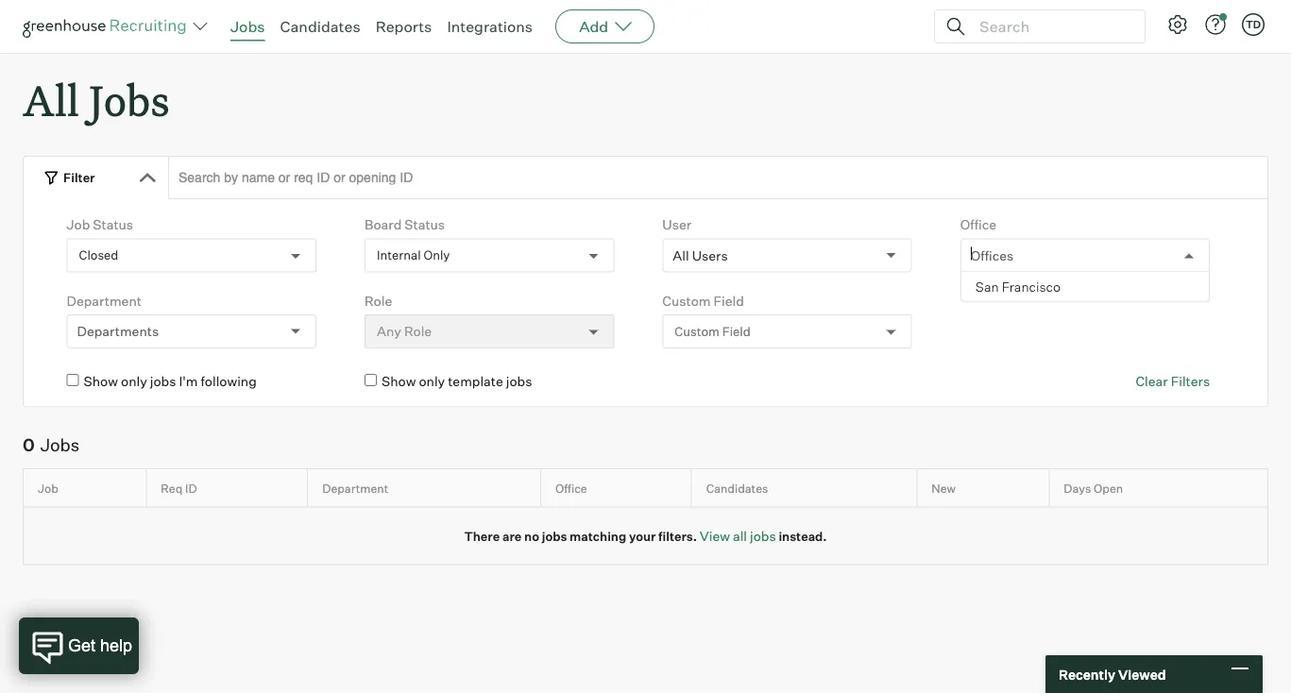 Task type: vqa. For each thing, say whether or not it's contained in the screenshot.
have
no



Task type: locate. For each thing, give the bounding box(es) containing it.
status up closed
[[93, 217, 133, 233]]

1 horizontal spatial show
[[382, 373, 416, 390]]

0 horizontal spatial job
[[38, 481, 58, 496]]

internal
[[377, 248, 421, 263]]

only down departments at the left of page
[[121, 373, 147, 390]]

custom field
[[663, 293, 744, 309], [675, 324, 751, 339]]

jobs right the all
[[750, 528, 776, 544]]

custom down all users
[[663, 293, 711, 309]]

san francisco option
[[962, 273, 1209, 301]]

2 vertical spatial jobs
[[40, 435, 80, 456]]

field
[[714, 293, 744, 309], [722, 324, 751, 339]]

show right show only jobs i'm following checkbox
[[84, 373, 118, 390]]

there
[[464, 529, 500, 544]]

candidates right the jobs link
[[280, 17, 361, 36]]

td button
[[1239, 9, 1269, 40]]

all users
[[673, 247, 728, 264]]

0 vertical spatial job
[[67, 217, 90, 233]]

1 horizontal spatial all
[[673, 247, 689, 264]]

board status
[[365, 217, 445, 233]]

1 horizontal spatial only
[[419, 373, 445, 390]]

all
[[23, 72, 79, 128], [673, 247, 689, 264]]

status for board status
[[405, 217, 445, 233]]

job down 0 jobs
[[38, 481, 58, 496]]

no
[[524, 529, 539, 544]]

0 vertical spatial department
[[67, 293, 142, 309]]

view all jobs link
[[700, 528, 776, 544]]

0 horizontal spatial all
[[23, 72, 79, 128]]

jobs left candidates link
[[231, 17, 265, 36]]

department
[[67, 293, 142, 309], [322, 481, 389, 496]]

1 status from the left
[[93, 217, 133, 233]]

status up internal only
[[405, 217, 445, 233]]

None field
[[971, 240, 976, 272]]

1 horizontal spatial candidates
[[706, 481, 768, 496]]

0 vertical spatial candidates
[[280, 17, 361, 36]]

all up filter
[[23, 72, 79, 128]]

1 show from the left
[[84, 373, 118, 390]]

1 vertical spatial all
[[673, 247, 689, 264]]

jobs down the greenhouse recruiting image at left
[[89, 72, 170, 128]]

job status
[[67, 217, 133, 233]]

your
[[629, 529, 656, 544]]

reports link
[[376, 17, 432, 36]]

1 horizontal spatial status
[[405, 217, 445, 233]]

custom field down all users
[[663, 293, 744, 309]]

custom field down users
[[675, 324, 751, 339]]

1 only from the left
[[121, 373, 147, 390]]

0 vertical spatial office
[[961, 217, 997, 233]]

jobs right 0
[[40, 435, 80, 456]]

0 horizontal spatial department
[[67, 293, 142, 309]]

all jobs
[[23, 72, 170, 128]]

show for show only jobs i'm following
[[84, 373, 118, 390]]

1 horizontal spatial job
[[67, 217, 90, 233]]

1 vertical spatial jobs
[[89, 72, 170, 128]]

2 only from the left
[[419, 373, 445, 390]]

recently
[[1059, 666, 1116, 683]]

filters.
[[659, 529, 697, 544]]

job
[[67, 217, 90, 233], [38, 481, 58, 496]]

custom
[[663, 293, 711, 309], [675, 324, 720, 339]]

1 vertical spatial field
[[722, 324, 751, 339]]

integrations link
[[447, 17, 533, 36]]

recently viewed
[[1059, 666, 1166, 683]]

show
[[84, 373, 118, 390], [382, 373, 416, 390]]

office up offices on the right
[[961, 217, 997, 233]]

0 vertical spatial jobs
[[231, 17, 265, 36]]

1 vertical spatial custom
[[675, 324, 720, 339]]

0 horizontal spatial office
[[556, 481, 587, 496]]

add button
[[556, 9, 655, 43]]

0 vertical spatial custom field
[[663, 293, 744, 309]]

are
[[503, 529, 522, 544]]

jobs for all jobs
[[89, 72, 170, 128]]

candidates link
[[280, 17, 361, 36]]

2 status from the left
[[405, 217, 445, 233]]

all users option
[[673, 247, 728, 264]]

job up closed
[[67, 217, 90, 233]]

show for show only template jobs
[[382, 373, 416, 390]]

1 horizontal spatial jobs
[[89, 72, 170, 128]]

candidates
[[280, 17, 361, 36], [706, 481, 768, 496]]

add
[[579, 17, 609, 36]]

0 horizontal spatial jobs
[[40, 435, 80, 456]]

0 horizontal spatial only
[[121, 373, 147, 390]]

candidates up view all jobs link
[[706, 481, 768, 496]]

1 vertical spatial job
[[38, 481, 58, 496]]

only
[[121, 373, 147, 390], [419, 373, 445, 390]]

0 horizontal spatial status
[[93, 217, 133, 233]]

clear filters link
[[1136, 372, 1210, 391]]

td
[[1246, 18, 1261, 31]]

closed
[[79, 248, 118, 263]]

instead.
[[779, 529, 827, 544]]

i'm
[[179, 373, 198, 390]]

view
[[700, 528, 730, 544]]

req
[[161, 481, 183, 496]]

jobs
[[150, 373, 176, 390], [506, 373, 532, 390], [750, 528, 776, 544], [542, 529, 567, 544]]

0 vertical spatial all
[[23, 72, 79, 128]]

only for jobs
[[121, 373, 147, 390]]

custom down all users option
[[675, 324, 720, 339]]

integrations
[[447, 17, 533, 36]]

0
[[23, 435, 35, 456]]

clear filters
[[1136, 373, 1210, 390]]

template
[[448, 373, 503, 390]]

jobs right no
[[542, 529, 567, 544]]

status
[[93, 217, 133, 233], [405, 217, 445, 233]]

2 show from the left
[[382, 373, 416, 390]]

0 horizontal spatial show
[[84, 373, 118, 390]]

only left "template"
[[419, 373, 445, 390]]

show right show only template jobs checkbox
[[382, 373, 416, 390]]

users
[[692, 247, 728, 264]]

all left users
[[673, 247, 689, 264]]

filters
[[1171, 373, 1210, 390]]

1 horizontal spatial department
[[322, 481, 389, 496]]

0 vertical spatial custom
[[663, 293, 711, 309]]

offices
[[971, 247, 1014, 264]]

clear
[[1136, 373, 1168, 390]]

office
[[961, 217, 997, 233], [556, 481, 587, 496]]

office up the matching
[[556, 481, 587, 496]]

jobs
[[231, 17, 265, 36], [89, 72, 170, 128], [40, 435, 80, 456]]

greenhouse recruiting image
[[23, 15, 193, 38]]



Task type: describe. For each thing, give the bounding box(es) containing it.
following
[[201, 373, 257, 390]]

1 vertical spatial candidates
[[706, 481, 768, 496]]

td button
[[1242, 13, 1265, 36]]

matching
[[570, 529, 627, 544]]

internal only
[[377, 248, 450, 263]]

0 horizontal spatial candidates
[[280, 17, 361, 36]]

jobs inside there are no jobs matching your filters. view all jobs instead.
[[542, 529, 567, 544]]

0 vertical spatial field
[[714, 293, 744, 309]]

san francisco
[[976, 278, 1061, 295]]

departments
[[77, 323, 159, 340]]

open
[[1094, 481, 1123, 496]]

all
[[733, 528, 747, 544]]

jobs left i'm
[[150, 373, 176, 390]]

all for all jobs
[[23, 72, 79, 128]]

filter
[[63, 170, 95, 185]]

user
[[663, 217, 692, 233]]

1 vertical spatial custom field
[[675, 324, 751, 339]]

show only template jobs
[[382, 373, 532, 390]]

only
[[424, 248, 450, 263]]

jobs right "template"
[[506, 373, 532, 390]]

2 horizontal spatial jobs
[[231, 17, 265, 36]]

job for job
[[38, 481, 58, 496]]

jobs for 0 jobs
[[40, 435, 80, 456]]

new
[[932, 481, 956, 496]]

Show only template jobs checkbox
[[365, 374, 377, 387]]

board
[[365, 217, 402, 233]]

role
[[365, 293, 392, 309]]

viewed
[[1119, 666, 1166, 683]]

reports
[[376, 17, 432, 36]]

1 vertical spatial department
[[322, 481, 389, 496]]

all for all users
[[673, 247, 689, 264]]

show only jobs i'm following
[[84, 373, 257, 390]]

Show only jobs I'm following checkbox
[[67, 374, 79, 387]]

status for job status
[[93, 217, 133, 233]]

job for job status
[[67, 217, 90, 233]]

id
[[185, 481, 197, 496]]

0 jobs
[[23, 435, 80, 456]]

jobs link
[[231, 17, 265, 36]]

Search by name or req ID or opening ID text field
[[168, 156, 1269, 200]]

san
[[976, 278, 999, 295]]

configure image
[[1167, 13, 1189, 36]]

req id
[[161, 481, 197, 496]]

1 vertical spatial office
[[556, 481, 587, 496]]

1 horizontal spatial office
[[961, 217, 997, 233]]

days
[[1064, 481, 1092, 496]]

there are no jobs matching your filters. view all jobs instead.
[[464, 528, 827, 544]]

Search text field
[[975, 13, 1128, 40]]

days open
[[1064, 481, 1123, 496]]

only for template
[[419, 373, 445, 390]]

francisco
[[1002, 278, 1061, 295]]



